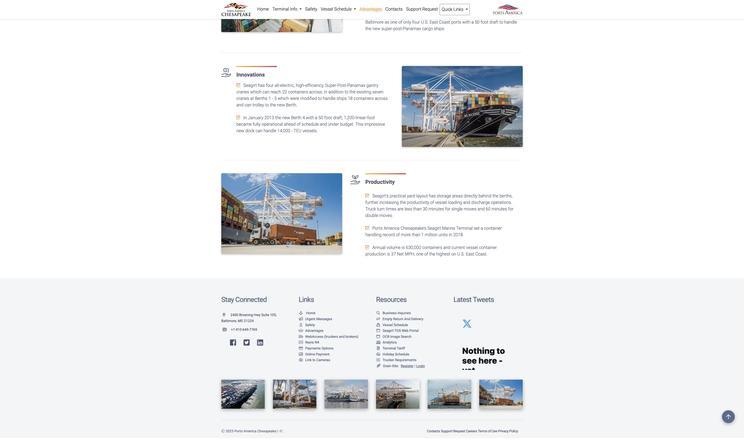 Task type: locate. For each thing, give the bounding box(es) containing it.
ports right 2023
[[234, 429, 243, 433]]

request up enlarge
[[423, 7, 438, 12]]

foot
[[481, 20, 489, 25], [325, 115, 332, 120], [367, 115, 375, 120]]

with right ports
[[463, 20, 471, 25]]

1 horizontal spatial east
[[466, 252, 475, 257]]

1 minutes from the left
[[429, 206, 444, 212]]

less
[[405, 206, 412, 212]]

1 horizontal spatial links
[[454, 7, 464, 12]]

use
[[492, 429, 498, 433]]

terminal up 2018
[[456, 226, 473, 231]]

east inside the $1.3 billion deal to enlarge the seagirt marine terminal will position baltimore as one of only four u.s. east coast ports with a 50 foot draft to handle the new super-post-panamax cargo ships.
[[430, 20, 438, 25]]

in right units
[[449, 232, 453, 237]]

online
[[305, 352, 315, 356]]

quick links
[[442, 7, 465, 12]]

layout
[[417, 193, 428, 199]]

check square image
[[237, 83, 240, 88], [366, 226, 369, 230], [366, 245, 369, 250]]

0 horizontal spatial containers
[[288, 90, 308, 95]]

one inside 'annual volume is 630,000 containers and current vessel container production is 37 net mph, one of the highest on u.s. east coast.'
[[416, 252, 424, 257]]

0 horizontal spatial advantages
[[305, 329, 324, 333]]

1 vertical spatial schedule
[[394, 323, 408, 327]]

2 safety from the top
[[305, 323, 315, 327]]

with right 4
[[306, 115, 314, 120]]

home link left terminal info at the left top of page
[[256, 4, 271, 15]]

0 horizontal spatial vessel
[[435, 200, 447, 205]]

check square image up further
[[366, 194, 369, 198]]

foot down the will
[[481, 20, 489, 25]]

of left more
[[396, 232, 400, 237]]

bullhorn image
[[299, 318, 303, 321]]

user hard hat image
[[299, 324, 303, 327]]

1 vertical spatial handle
[[323, 96, 336, 101]]

1 horizontal spatial for
[[508, 206, 514, 212]]

holiday schedule
[[383, 352, 410, 356]]

0 vertical spatial check square image
[[237, 83, 240, 88]]

1 horizontal spatial u.s.
[[458, 252, 465, 257]]

marine inside ports america chesapeake's seagirt marine terminal set a container handling record of more than 1 million units in 2018
[[442, 226, 455, 231]]

seagirt's practical yard layout has storage areas directly behind the berths, further increasing the productivity of vessel loading and discharge                                 operations. truck turn times are less than 30 minutes for single moves and 60 minutes for double moves.
[[366, 193, 514, 218]]

four
[[413, 20, 420, 25], [266, 83, 274, 88]]

support request link up only
[[405, 4, 440, 15]]

seagirt inside the seagirt has four all-electric, high-efficiency, super-post-panamax gantry cranes which can reach 22 containers across, in addition to the existing seven cranes at berths 1 - 3 which were modified to handle ships 18 containers across and can trolley to the new berth.
[[244, 83, 257, 88]]

cranes down innovations
[[237, 90, 249, 95]]

safety down 'urgent'
[[305, 323, 315, 327]]

1,200-
[[344, 115, 356, 120]]

container right set
[[484, 226, 502, 231]]

1 vertical spatial one
[[416, 252, 424, 257]]

containers
[[288, 90, 308, 95], [354, 96, 374, 101], [422, 245, 443, 250]]

terminal
[[273, 7, 289, 12], [467, 13, 484, 18], [456, 226, 473, 231], [383, 346, 396, 351]]

0 vertical spatial is
[[402, 245, 405, 250]]

inquiries
[[398, 311, 411, 315]]

marine inside the $1.3 billion deal to enlarge the seagirt marine terminal will position baltimore as one of only four u.s. east coast ports with a 50 foot draft to handle the new super-post-panamax cargo ships.
[[453, 13, 466, 18]]

terms
[[478, 429, 488, 433]]

quick
[[442, 7, 453, 12]]

0 vertical spatial cranes
[[237, 90, 249, 95]]

has inside "seagirt's practical yard layout has storage areas directly behind the berths, further increasing the productivity of vessel loading and discharge                                 operations. truck turn times are less than 30 minutes for single moves and 60 minutes for double moves."
[[429, 193, 436, 199]]

safety link for the terminal info link
[[304, 4, 319, 15]]

0 horizontal spatial vessel schedule
[[321, 7, 353, 12]]

one down 630,000
[[416, 252, 424, 257]]

2 horizontal spatial containers
[[422, 245, 443, 250]]

0 horizontal spatial america
[[244, 429, 257, 433]]

and up "highest"
[[444, 245, 451, 250]]

terminal inside ports america chesapeake's seagirt marine terminal set a container handling record of more than 1 million units in 2018
[[456, 226, 473, 231]]

with inside the $1.3 billion deal to enlarge the seagirt marine terminal will position baltimore as one of only four u.s. east coast ports with a 50 foot draft to handle the new super-post-panamax cargo ships.
[[463, 20, 471, 25]]

1 horizontal spatial four
[[413, 20, 420, 25]]

0 vertical spatial browser image
[[376, 329, 381, 333]]

go to top image
[[723, 411, 735, 423]]

at
[[250, 96, 254, 101]]

50 inside in january 2013 the new berth 4 with a 50 foot draft, 1,200-linear-foot became fully operational ahead of schedule and under budget. this impressive new dock can handle 14,000 - teu vessels.
[[319, 115, 323, 120]]

0 vertical spatial |
[[415, 364, 416, 368]]

0 vertical spatial support
[[406, 7, 422, 12]]

| left the login link
[[415, 364, 416, 368]]

handle inside the seagirt has four all-electric, high-efficiency, super-post-panamax gantry cranes which can reach 22 containers across, in addition to the existing seven cranes at berths 1 - 3 which were modified to handle ships 18 containers across and can trolley to the new berth.
[[323, 96, 336, 101]]

advantages link up webaccess
[[299, 329, 324, 333]]

2 vertical spatial can
[[256, 128, 263, 134]]

1 horizontal spatial advantages link
[[358, 4, 384, 15]]

check square image for seagirt's practical yard layout has storage areas directly behind the berths, further increasing the productivity of vessel loading and discharge                                 operations. truck turn times are less than 30 minutes for single moves and 60 minutes for double moves.
[[366, 194, 369, 198]]

2 minutes from the left
[[492, 206, 507, 212]]

bells image
[[376, 353, 381, 356]]

seagirt inside ports america chesapeake's seagirt marine terminal set a container handling record of more than 1 million units in 2018
[[428, 226, 441, 231]]

to right trolley
[[265, 103, 269, 108]]

0 horizontal spatial 1
[[269, 96, 271, 101]]

one for as
[[391, 20, 398, 25]]

- inside in january 2013 the new berth 4 with a 50 foot draft, 1,200-linear-foot became fully operational ahead of schedule and under budget. this impressive new dock can handle 14,000 - teu vessels.
[[292, 128, 293, 134]]

modified
[[300, 96, 317, 101]]

and down discharge
[[478, 206, 485, 212]]

1 horizontal spatial request
[[453, 429, 465, 433]]

containers down 'existing'
[[354, 96, 374, 101]]

four inside the $1.3 billion deal to enlarge the seagirt marine terminal will position baltimore as one of only four u.s. east coast ports with a 50 foot draft to handle the new super-post-panamax cargo ships.
[[413, 20, 420, 25]]

0 horizontal spatial 50
[[319, 115, 323, 120]]

0 vertical spatial container
[[484, 226, 502, 231]]

the down baltimore
[[366, 26, 372, 31]]

0 vertical spatial check square image
[[366, 13, 369, 18]]

one for mph,
[[416, 252, 424, 257]]

1 vertical spatial with
[[306, 115, 314, 120]]

facebook square image
[[230, 339, 236, 346]]

1 vertical spatial vessel
[[466, 245, 478, 250]]

new down baltimore
[[373, 26, 381, 31]]

the up 18
[[350, 90, 356, 95]]

can down the at
[[245, 103, 252, 108]]

berths,
[[500, 193, 513, 199]]

and left 'brokers)'
[[339, 335, 345, 339]]

east left 'coast.'
[[466, 252, 475, 257]]

is
[[402, 245, 405, 250], [387, 252, 390, 257]]

advantages up the
[[360, 7, 382, 12]]

1 vertical spatial four
[[266, 83, 274, 88]]

deal
[[402, 13, 410, 18]]

1 vertical spatial links
[[299, 296, 314, 304]]

1 vertical spatial u.s.
[[458, 252, 465, 257]]

can up berths
[[263, 90, 270, 95]]

and up moves
[[463, 200, 471, 205]]

1 vertical spatial a
[[315, 115, 318, 120]]

yard
[[407, 193, 416, 199]]

check square image up handling
[[366, 226, 369, 230]]

vessel schedule link
[[319, 4, 358, 15], [376, 323, 408, 327]]

a right set
[[481, 226, 483, 231]]

1 safety from the top
[[305, 7, 317, 12]]

panamax down only
[[403, 26, 421, 31]]

more
[[401, 232, 411, 237]]

1 vertical spatial safety
[[305, 323, 315, 327]]

browser image
[[376, 329, 381, 333], [376, 335, 381, 339]]

links
[[454, 7, 464, 12], [299, 296, 314, 304]]

the
[[373, 13, 380, 18]]

|
[[415, 364, 416, 368], [277, 429, 278, 433]]

which down 22
[[278, 96, 289, 101]]

safety link down 'urgent'
[[299, 323, 315, 327]]

containers down high-
[[288, 90, 308, 95]]

1 vertical spatial which
[[278, 96, 289, 101]]

home link up 'urgent'
[[299, 311, 316, 315]]

1 horizontal spatial vessel schedule
[[383, 323, 408, 327]]

0 horizontal spatial panamax
[[348, 83, 366, 88]]

the
[[431, 13, 437, 18], [366, 26, 372, 31], [350, 90, 356, 95], [270, 103, 276, 108], [275, 115, 281, 120], [493, 193, 499, 199], [400, 200, 406, 205], [430, 252, 436, 257]]

2 vertical spatial check square image
[[366, 245, 369, 250]]

high-
[[296, 83, 305, 88]]

the $1.3 billion deal to enlarge the seagirt marine terminal will position baltimore as one of only four u.s. east coast ports with a 50 foot draft to handle the new super-post-panamax cargo ships.
[[366, 13, 517, 31]]

east up ships.
[[430, 20, 438, 25]]

became
[[237, 122, 252, 127]]

1 horizontal spatial contacts
[[427, 429, 440, 433]]

of inside ports america chesapeake's seagirt marine terminal set a container handling record of more than 1 million units in 2018
[[396, 232, 400, 237]]

1 vertical spatial is
[[387, 252, 390, 257]]

container inside 'annual volume is 630,000 containers and current vessel container production is 37 net mph, one of the highest on u.s. east coast.'
[[479, 245, 497, 250]]

annual volume is 630,000 containers and current vessel container production is 37 net mph, one of the highest on u.s. east coast.
[[366, 245, 497, 257]]

is up net
[[402, 245, 405, 250]]

new inside the seagirt has four all-electric, high-efficiency, super-post-panamax gantry cranes which can reach 22 containers across, in addition to the existing seven cranes at berths 1 - 3 which were modified to handle ships 18 containers across and can trolley to the new berth.
[[277, 103, 285, 108]]

vessel inside "seagirt's practical yard layout has storage areas directly behind the berths, further increasing the productivity of vessel loading and discharge                                 operations. truck turn times are less than 30 minutes for single moves and 60 minutes for double moves."
[[435, 200, 447, 205]]

of up teu on the top
[[297, 122, 301, 127]]

0 vertical spatial support request link
[[405, 4, 440, 15]]

schedule for 'ship' icon
[[394, 323, 408, 327]]

four left all- in the left top of the page
[[266, 83, 274, 88]]

and inside in january 2013 the new berth 4 with a 50 foot draft, 1,200-linear-foot became fully operational ahead of schedule and under budget. this impressive new dock can handle 14,000 - teu vessels.
[[320, 122, 327, 127]]

0 vertical spatial than
[[413, 206, 422, 212]]

check square image left in
[[237, 116, 240, 120]]

0 vertical spatial vessel
[[321, 7, 333, 12]]

1 horizontal spatial home link
[[299, 311, 316, 315]]

1 vertical spatial marine
[[442, 226, 455, 231]]

support
[[406, 7, 422, 12], [441, 429, 453, 433]]

1 horizontal spatial 50
[[475, 20, 480, 25]]

berth.
[[286, 103, 297, 108]]

1 horizontal spatial america
[[384, 226, 400, 231]]

the down 3
[[270, 103, 276, 108]]

register link
[[400, 364, 414, 368]]

0 horizontal spatial which
[[250, 90, 262, 95]]

2 vertical spatial handle
[[264, 128, 277, 134]]

0 horizontal spatial has
[[258, 83, 265, 88]]

highest
[[437, 252, 451, 257]]

0 horizontal spatial u.s.
[[421, 20, 429, 25]]

image
[[391, 335, 400, 339]]

file invoice image
[[376, 347, 381, 351]]

1 vertical spatial cranes
[[237, 96, 249, 101]]

twitter square image
[[244, 339, 250, 346]]

the up operations.
[[493, 193, 499, 199]]

- inside the seagirt has four all-electric, high-efficiency, super-post-panamax gantry cranes which can reach 22 containers across, in addition to the existing seven cranes at berths 1 - 3 which were modified to handle ships 18 containers across and can trolley to the new berth.
[[272, 96, 273, 101]]

foot up under
[[325, 115, 332, 120]]

1 inside ports america chesapeake's seagirt marine terminal set a container handling record of more than 1 million units in 2018
[[422, 232, 424, 237]]

the left "highest"
[[430, 252, 436, 257]]

for down operations.
[[508, 206, 514, 212]]

and inside 'annual volume is 630,000 containers and current vessel container production is 37 net mph, one of the highest on u.s. east coast.'
[[444, 245, 451, 250]]

analytics image
[[376, 341, 381, 345]]

check square image left the
[[366, 13, 369, 18]]

safety
[[305, 7, 317, 12], [305, 323, 315, 327]]

contacts for contacts support request careers terms of use privacy policy
[[427, 429, 440, 433]]

one inside the $1.3 billion deal to enlarge the seagirt marine terminal will position baltimore as one of only four u.s. east coast ports with a 50 foot draft to handle the new super-post-panamax cargo ships.
[[391, 20, 398, 25]]

1 vertical spatial -
[[292, 128, 293, 134]]

1 vertical spatial check square image
[[366, 226, 369, 230]]

credit card front image
[[299, 353, 303, 356]]

web
[[402, 329, 409, 333]]

0 vertical spatial in
[[324, 90, 327, 95]]

privacy
[[498, 429, 509, 433]]

seagirt up coast
[[438, 13, 452, 18]]

to down position
[[500, 20, 504, 25]]

0 horizontal spatial home link
[[256, 4, 271, 15]]

linkedin image
[[257, 339, 263, 346]]

seagirt up million
[[428, 226, 441, 231]]

payments options link
[[299, 346, 334, 351]]

than down "productivity"
[[413, 206, 422, 212]]

increasing
[[380, 200, 399, 205]]

can inside in january 2013 the new berth 4 with a 50 foot draft, 1,200-linear-foot became fully operational ahead of schedule and under budget. this impressive new dock can handle 14,000 - teu vessels.
[[256, 128, 263, 134]]

marine up ports
[[453, 13, 466, 18]]

new inside the $1.3 billion deal to enlarge the seagirt marine terminal will position baltimore as one of only four u.s. east coast ports with a 50 foot draft to handle the new super-post-panamax cargo ships.
[[373, 26, 381, 31]]

turn
[[377, 206, 385, 212]]

+1 410-649-7769 link
[[221, 328, 257, 332]]

1 vertical spatial containers
[[354, 96, 374, 101]]

0 vertical spatial contacts
[[386, 7, 403, 12]]

1 left million
[[422, 232, 424, 237]]

seagirt down innovations
[[244, 83, 257, 88]]

loading
[[448, 200, 462, 205]]

set
[[474, 226, 480, 231]]

1 left 3
[[269, 96, 271, 101]]

| left "sign in" icon
[[277, 429, 278, 433]]

1 vertical spatial contacts
[[427, 429, 440, 433]]

0 vertical spatial links
[[454, 7, 464, 12]]

container inside ports america chesapeake's seagirt marine terminal set a container handling record of more than 1 million units in 2018
[[484, 226, 502, 231]]

1 horizontal spatial a
[[472, 20, 474, 25]]

all-
[[275, 83, 280, 88]]

container up 'coast.'
[[479, 245, 497, 250]]

0 vertical spatial -
[[272, 96, 273, 101]]

anchor image
[[299, 312, 303, 315]]

return
[[394, 317, 404, 321]]

2 browser image from the top
[[376, 335, 381, 339]]

1 vertical spatial in
[[449, 232, 453, 237]]

marine up units
[[442, 226, 455, 231]]

check square image
[[366, 13, 369, 18], [237, 116, 240, 120], [366, 194, 369, 198]]

0 vertical spatial marine
[[453, 13, 466, 18]]

0 horizontal spatial for
[[445, 206, 451, 212]]

can down the "fully"
[[256, 128, 263, 134]]

browser image inside ocr image search "link"
[[376, 335, 381, 339]]

terminal tariff
[[383, 346, 405, 351]]

quick links link
[[440, 4, 470, 15]]

1 browser image from the top
[[376, 329, 381, 333]]

0 vertical spatial vessel schedule link
[[319, 4, 358, 15]]

truck container image
[[299, 335, 303, 339]]

has up berths
[[258, 83, 265, 88]]

1 horizontal spatial |
[[415, 364, 416, 368]]

0 vertical spatial east
[[430, 20, 438, 25]]

dock
[[245, 128, 255, 134]]

on
[[452, 252, 457, 257]]

browser image up "analytics" icon
[[376, 335, 381, 339]]

careers
[[466, 429, 477, 433]]

0 horizontal spatial |
[[277, 429, 278, 433]]

2 vertical spatial check square image
[[366, 194, 369, 198]]

for left single
[[445, 206, 451, 212]]

schedule
[[302, 122, 319, 127]]

0 vertical spatial 1
[[269, 96, 271, 101]]

links right "quick"
[[454, 7, 464, 12]]

of right "productivity"
[[431, 200, 434, 205]]

safety link right info
[[304, 4, 319, 15]]

productivity
[[366, 179, 395, 185]]

which up the at
[[250, 90, 262, 95]]

of right mph,
[[425, 252, 428, 257]]

container for annual volume is 630,000 containers and current vessel container production is 37 net mph, one of the highest on u.s. east coast.
[[479, 245, 497, 250]]

1 vertical spatial advantages
[[305, 329, 324, 333]]

than inside ports america chesapeake's seagirt marine terminal set a container handling record of more than 1 million units in 2018
[[412, 232, 421, 237]]

tweets
[[473, 296, 494, 304]]

has right layout
[[429, 193, 436, 199]]

advantages up webaccess
[[305, 329, 324, 333]]

and left under
[[320, 122, 327, 127]]

webaccess
[[305, 335, 324, 339]]

and up in
[[237, 103, 244, 108]]

sign in image
[[279, 430, 282, 433]]

safety link
[[304, 4, 319, 15], [299, 323, 315, 327]]

2 cranes from the top
[[237, 96, 249, 101]]

50 inside the $1.3 billion deal to enlarge the seagirt marine terminal will position baltimore as one of only four u.s. east coast ports with a 50 foot draft to handle the new super-post-panamax cargo ships.
[[475, 20, 480, 25]]

2 for from the left
[[508, 206, 514, 212]]

containers down million
[[422, 245, 443, 250]]

0 vertical spatial safety link
[[304, 4, 319, 15]]

productivity image
[[221, 173, 342, 254]]

operational
[[262, 122, 283, 127]]

check square image for annual volume is 630,000 containers and current vessel container production is 37 net mph, one of the highest on u.s. east coast.
[[366, 245, 369, 250]]

1 horizontal spatial contacts link
[[427, 427, 441, 436]]

urgent
[[305, 317, 316, 321]]

advantages
[[360, 7, 382, 12], [305, 329, 324, 333]]

is left '37'
[[387, 252, 390, 257]]

0 vertical spatial one
[[391, 20, 398, 25]]

a up schedule
[[315, 115, 318, 120]]

vessel down storage on the right of the page
[[435, 200, 447, 205]]

advantages link up baltimore
[[358, 4, 384, 15]]

50 left draft
[[475, 20, 480, 25]]

contacts
[[386, 7, 403, 12], [427, 429, 440, 433]]

2 horizontal spatial handle
[[505, 20, 517, 25]]

tos
[[395, 329, 401, 333]]

410-
[[236, 328, 243, 332]]

has
[[258, 83, 265, 88], [429, 193, 436, 199]]

1 vertical spatial east
[[466, 252, 475, 257]]

panamax up 'existing'
[[348, 83, 366, 88]]

navis n4
[[305, 341, 319, 345]]

brokers)
[[346, 335, 359, 339]]

1 horizontal spatial vessel schedule link
[[376, 323, 408, 327]]

ocr image search
[[383, 335, 412, 339]]

can
[[263, 90, 270, 95], [245, 103, 252, 108], [256, 128, 263, 134]]

analytics link
[[376, 341, 397, 345]]

a right ports
[[472, 20, 474, 25]]

1 vertical spatial support request link
[[441, 427, 466, 436]]

handle inside in january 2013 the new berth 4 with a 50 foot draft, 1,200-linear-foot became fully operational ahead of schedule and under budget. this impressive new dock can handle 14,000 - teu vessels.
[[264, 128, 277, 134]]

0 horizontal spatial vessel schedule link
[[319, 4, 358, 15]]

contacts link
[[384, 4, 405, 15], [427, 427, 441, 436]]

america left chesapeake
[[244, 429, 257, 433]]

navis
[[305, 341, 314, 345]]

u.s. down enlarge
[[421, 20, 429, 25]]

browser image inside seagirt tos web portal 'link'
[[376, 329, 381, 333]]

in down "super-"
[[324, 90, 327, 95]]

1 horizontal spatial has
[[429, 193, 436, 199]]

marine
[[453, 13, 466, 18], [442, 226, 455, 231]]

terminal left the will
[[467, 13, 484, 18]]

0 vertical spatial containers
[[288, 90, 308, 95]]

vessel up 'coast.'
[[466, 245, 478, 250]]

support request link left careers
[[441, 427, 466, 436]]

0 vertical spatial safety
[[305, 7, 317, 12]]

seagirt up "ocr"
[[383, 329, 394, 333]]

than down chesapeake's
[[412, 232, 421, 237]]

0 horizontal spatial foot
[[325, 115, 332, 120]]

minutes right 30
[[429, 206, 444, 212]]

terminal inside the $1.3 billion deal to enlarge the seagirt marine terminal will position baltimore as one of only four u.s. east coast ports with a 50 foot draft to handle the new super-post-panamax cargo ships.
[[467, 13, 484, 18]]

home
[[257, 7, 269, 12], [306, 311, 316, 315]]

1 horizontal spatial support request link
[[441, 427, 466, 436]]

under
[[328, 122, 339, 127]]

camera image
[[299, 359, 303, 362]]

draft
[[490, 20, 499, 25]]

links up anchor icon
[[299, 296, 314, 304]]

investment image
[[221, 0, 342, 32]]

vessel schedule
[[321, 7, 353, 12], [383, 323, 408, 327]]

one down billion
[[391, 20, 398, 25]]

0 horizontal spatial links
[[299, 296, 314, 304]]

business inquiries link
[[376, 311, 411, 315]]

foot up the impressive
[[367, 115, 375, 120]]

0 vertical spatial advantages link
[[358, 4, 384, 15]]

advantages link
[[358, 4, 384, 15], [299, 329, 324, 333]]

check square image for the $1.3 billion deal to enlarge the seagirt marine terminal will position baltimore as one of only four u.s. east coast ports with a 50 foot draft to handle the new super-post-panamax cargo ships.
[[366, 13, 369, 18]]

105,
[[270, 313, 277, 317]]

a
[[472, 20, 474, 25], [315, 115, 318, 120], [481, 226, 483, 231]]

0 vertical spatial request
[[423, 7, 438, 12]]

cranes left the at
[[237, 96, 249, 101]]

across
[[375, 96, 388, 101]]

home link for urgent messages link
[[299, 311, 316, 315]]

0 horizontal spatial vessel
[[321, 7, 333, 12]]



Task type: describe. For each thing, give the bounding box(es) containing it.
double
[[366, 213, 378, 218]]

check square image for ports america chesapeake's seagirt marine terminal set a container handling record of more than 1 million units in 2018
[[366, 226, 369, 230]]

0 vertical spatial which
[[250, 90, 262, 95]]

linear-
[[356, 115, 367, 120]]

1 vertical spatial vessel schedule link
[[376, 323, 408, 327]]

u.s. inside the $1.3 billion deal to enlarge the seagirt marine terminal will position baltimore as one of only four u.s. east coast ports with a 50 foot draft to handle the new super-post-panamax cargo ships.
[[421, 20, 429, 25]]

site:
[[392, 364, 399, 368]]

contacts for contacts
[[386, 7, 403, 12]]

terminal left info
[[273, 7, 289, 12]]

1 horizontal spatial home
[[306, 311, 316, 315]]

america inside ports america chesapeake's seagirt marine terminal set a container handling record of more than 1 million units in 2018
[[384, 226, 400, 231]]

ocr image search link
[[376, 335, 412, 339]]

business
[[383, 311, 397, 315]]

exchange image
[[376, 318, 381, 321]]

vessels.
[[303, 128, 318, 134]]

berths
[[255, 96, 268, 101]]

new up ahead
[[282, 115, 290, 120]]

4
[[303, 115, 305, 120]]

0 vertical spatial contacts link
[[384, 4, 405, 15]]

of inside "seagirt's practical yard layout has storage areas directly behind the berths, further increasing the productivity of vessel loading and discharge                                 operations. truck turn times are less than 30 minutes for single moves and 60 minutes for double moves."
[[431, 200, 434, 205]]

1 vertical spatial vessel schedule
[[383, 323, 408, 327]]

units
[[439, 232, 448, 237]]

only
[[404, 20, 411, 25]]

has inside the seagirt has four all-electric, high-efficiency, super-post-panamax gantry cranes which can reach 22 containers across, in addition to the existing seven cranes at berths 1 - 3 which were modified to handle ships 18 containers across and can trolley to the new berth.
[[258, 83, 265, 88]]

webaccess (truckers and brokers)
[[305, 335, 359, 339]]

container storage image
[[299, 341, 303, 345]]

0 horizontal spatial support request link
[[405, 4, 440, 15]]

the inside 'annual volume is 630,000 containers and current vessel container production is 37 net mph, one of the highest on u.s. east coast.'
[[430, 252, 436, 257]]

of left use
[[488, 429, 491, 433]]

innovations image
[[402, 66, 523, 147]]

map marker alt image
[[223, 314, 230, 317]]

1 vertical spatial vessel
[[383, 323, 393, 327]]

position
[[492, 13, 507, 18]]

browser image for seagirt
[[376, 329, 381, 333]]

trucker requirements link
[[376, 358, 417, 362]]

resources
[[376, 296, 407, 304]]

18
[[348, 96, 353, 101]]

browser image for ocr
[[376, 335, 381, 339]]

check square image for seagirt has four all-electric, high-efficiency, super-post-panamax gantry cranes which can reach 22 containers across, in addition to the existing seven cranes at berths 1 - 3 which were modified to handle ships 18 containers across and can trolley to the new berth.
[[237, 83, 240, 88]]

22
[[282, 90, 287, 95]]

1 horizontal spatial is
[[402, 245, 405, 250]]

and inside the seagirt has four all-electric, high-efficiency, super-post-panamax gantry cranes which can reach 22 containers across, in addition to the existing seven cranes at berths 1 - 3 which were modified to handle ships 18 containers across and can trolley to the new berth.
[[237, 103, 244, 108]]

1 vertical spatial can
[[245, 103, 252, 108]]

1 horizontal spatial support
[[441, 429, 453, 433]]

a inside in january 2013 the new berth 4 with a 50 foot draft, 1,200-linear-foot became fully operational ahead of schedule and under budget. this impressive new dock can handle 14,000 - teu vessels.
[[315, 115, 318, 120]]

0 horizontal spatial ports
[[234, 429, 243, 433]]

0 horizontal spatial home
[[257, 7, 269, 12]]

+1 410-649-7769
[[231, 328, 257, 332]]

schedule for bells image
[[395, 352, 410, 356]]

2023 ports america chesapeake |
[[225, 429, 279, 433]]

navis n4 link
[[299, 341, 319, 345]]

suite
[[262, 313, 269, 317]]

volume
[[387, 245, 401, 250]]

the right enlarge
[[431, 13, 437, 18]]

teu
[[294, 128, 302, 134]]

1 vertical spatial contacts link
[[427, 427, 441, 436]]

search image
[[376, 312, 381, 315]]

baltimore,
[[221, 319, 237, 323]]

support request
[[406, 7, 438, 12]]

areas
[[453, 193, 463, 199]]

2400 broening hwy suite 105, baltimore, md 21224
[[221, 313, 277, 323]]

1 horizontal spatial advantages
[[360, 7, 382, 12]]

foot inside the $1.3 billion deal to enlarge the seagirt marine terminal will position baltimore as one of only four u.s. east coast ports with a 50 foot draft to handle the new super-post-panamax cargo ships.
[[481, 20, 489, 25]]

efficiency,
[[305, 83, 324, 88]]

1 horizontal spatial which
[[278, 96, 289, 101]]

in inside ports america chesapeake's seagirt marine terminal set a container handling record of more than 1 million units in 2018
[[449, 232, 453, 237]]

ports
[[452, 20, 462, 25]]

0 vertical spatial schedule
[[334, 7, 352, 12]]

1 for from the left
[[445, 206, 451, 212]]

trucker requirements
[[383, 358, 417, 362]]

times
[[386, 206, 397, 212]]

ship image
[[376, 324, 381, 327]]

empty return and delivery link
[[376, 317, 424, 321]]

payments options
[[305, 346, 334, 351]]

0 horizontal spatial advantages link
[[299, 329, 324, 333]]

panamax inside the $1.3 billion deal to enlarge the seagirt marine terminal will position baltimore as one of only four u.s. east coast ports with a 50 foot draft to handle the new super-post-panamax cargo ships.
[[403, 26, 421, 31]]

in
[[244, 115, 247, 120]]

payments
[[305, 346, 321, 351]]

billion
[[390, 13, 401, 18]]

fully
[[253, 122, 261, 127]]

search
[[401, 335, 412, 339]]

0 horizontal spatial is
[[387, 252, 390, 257]]

ocr
[[383, 335, 390, 339]]

online payment link
[[299, 352, 330, 356]]

copyright image
[[221, 430, 225, 433]]

new down became
[[237, 128, 244, 134]]

1 horizontal spatial containers
[[354, 96, 374, 101]]

than inside "seagirt's practical yard layout has storage areas directly behind the berths, further increasing the productivity of vessel loading and discharge                                 operations. truck turn times are less than 30 minutes for single moves and 60 minutes for double moves."
[[413, 206, 422, 212]]

behind
[[479, 193, 492, 199]]

urgent messages link
[[299, 317, 333, 321]]

containers inside 'annual volume is 630,000 containers and current vessel container production is 37 net mph, one of the highest on u.s. east coast.'
[[422, 245, 443, 250]]

ships.
[[434, 26, 445, 31]]

649-
[[243, 328, 250, 332]]

the up the are
[[400, 200, 406, 205]]

in inside the seagirt has four all-electric, high-efficiency, super-post-panamax gantry cranes which can reach 22 containers across, in addition to the existing seven cranes at berths 1 - 3 which were modified to handle ships 18 containers across and can trolley to the new berth.
[[324, 90, 327, 95]]

to down across,
[[318, 96, 322, 101]]

analytics
[[383, 341, 397, 345]]

of inside 'annual volume is 630,000 containers and current vessel container production is 37 net mph, one of the highest on u.s. east coast.'
[[425, 252, 428, 257]]

in january 2013 the new berth 4 with a 50 foot draft, 1,200-linear-foot became fully operational ahead of schedule and under budget. this impressive new dock can handle 14,000 - teu vessels.
[[237, 115, 385, 134]]

with inside in january 2013 the new berth 4 with a 50 foot draft, 1,200-linear-foot became fully operational ahead of schedule and under budget. this impressive new dock can handle 14,000 - teu vessels.
[[306, 115, 314, 120]]

login
[[417, 364, 425, 368]]

panamax inside the seagirt has four all-electric, high-efficiency, super-post-panamax gantry cranes which can reach 22 containers across, in addition to the existing seven cranes at berths 1 - 3 which were modified to handle ships 18 containers across and can trolley to the new berth.
[[348, 83, 366, 88]]

1 horizontal spatial foot
[[367, 115, 375, 120]]

handle inside the $1.3 billion deal to enlarge the seagirt marine terminal will position baltimore as one of only four u.s. east coast ports with a 50 foot draft to handle the new super-post-panamax cargo ships.
[[505, 20, 517, 25]]

million
[[425, 232, 438, 237]]

list alt image
[[376, 359, 381, 362]]

as
[[385, 20, 389, 25]]

7769
[[250, 328, 257, 332]]

credit card image
[[299, 347, 303, 351]]

business inquiries
[[383, 311, 411, 315]]

2400 broening hwy suite 105, baltimore, md 21224 link
[[221, 313, 277, 323]]

to right "link"
[[313, 358, 316, 362]]

1 vertical spatial america
[[244, 429, 257, 433]]

cargo
[[422, 26, 433, 31]]

u.s. inside 'annual volume is 630,000 containers and current vessel container production is 37 net mph, one of the highest on u.s. east coast.'
[[458, 252, 465, 257]]

phone office image
[[223, 328, 231, 332]]

check square image for in january 2013 the new berth 4 with a 50 foot draft, 1,200-linear-foot became fully operational ahead of schedule and under budget. this impressive new dock can handle 14,000 - teu vessels.
[[237, 116, 240, 120]]

east inside 'annual volume is 630,000 containers and current vessel container production is 37 net mph, one of the highest on u.s. east coast.'
[[466, 252, 475, 257]]

0 vertical spatial can
[[263, 90, 270, 95]]

ports inside ports america chesapeake's seagirt marine terminal set a container handling record of more than 1 million units in 2018
[[373, 226, 383, 231]]

$1.3
[[381, 13, 389, 18]]

(truckers
[[324, 335, 338, 339]]

holiday
[[383, 352, 395, 356]]

of inside in january 2013 the new berth 4 with a 50 foot draft, 1,200-linear-foot became fully operational ahead of schedule and under budget. this impressive new dock can handle 14,000 - teu vessels.
[[297, 122, 301, 127]]

links inside quick links link
[[454, 7, 464, 12]]

gantry
[[367, 83, 379, 88]]

home link for the terminal info link
[[256, 4, 271, 15]]

post-
[[394, 26, 403, 31]]

the inside in january 2013 the new berth 4 with a 50 foot draft, 1,200-linear-foot became fully operational ahead of schedule and under budget. this impressive new dock can handle 14,000 - teu vessels.
[[275, 115, 281, 120]]

four inside the seagirt has four all-electric, high-efficiency, super-post-panamax gantry cranes which can reach 22 containers across, in addition to the existing seven cranes at berths 1 - 3 which were modified to handle ships 18 containers across and can trolley to the new berth.
[[266, 83, 274, 88]]

delivery
[[412, 317, 424, 321]]

0 horizontal spatial request
[[423, 7, 438, 12]]

to right "deal"
[[411, 13, 415, 18]]

grain site: register | login
[[383, 364, 425, 368]]

hand receiving image
[[299, 329, 303, 333]]

1 vertical spatial request
[[453, 429, 465, 433]]

wheat image
[[376, 364, 381, 368]]

1 cranes from the top
[[237, 90, 249, 95]]

ahead
[[284, 122, 296, 127]]

a inside the $1.3 billion deal to enlarge the seagirt marine terminal will position baltimore as one of only four u.s. east coast ports with a 50 foot draft to handle the new super-post-panamax cargo ships.
[[472, 20, 474, 25]]

draft,
[[333, 115, 343, 120]]

mph,
[[405, 252, 415, 257]]

a inside ports america chesapeake's seagirt marine terminal set a container handling record of more than 1 million units in 2018
[[481, 226, 483, 231]]

2018
[[454, 232, 463, 237]]

14,000
[[278, 128, 290, 134]]

will
[[485, 13, 491, 18]]

broening
[[239, 313, 253, 317]]

safety link for urgent messages link
[[299, 323, 315, 327]]

production
[[366, 252, 386, 257]]

1 inside the seagirt has four all-electric, high-efficiency, super-post-panamax gantry cranes which can reach 22 containers across, in addition to the existing seven cranes at berths 1 - 3 which were modified to handle ships 18 containers across and can trolley to the new berth.
[[269, 96, 271, 101]]

terminal down analytics
[[383, 346, 396, 351]]

tariff
[[397, 346, 405, 351]]

terminal tariff link
[[376, 346, 405, 351]]

+1
[[231, 328, 235, 332]]

to up 18
[[345, 90, 349, 95]]

budget.
[[340, 122, 354, 127]]

stay
[[221, 296, 234, 304]]

existing
[[357, 90, 372, 95]]

coast.
[[476, 252, 488, 257]]

container for ports america chesapeake's seagirt marine terminal set a container handling record of more than 1 million units in 2018
[[484, 226, 502, 231]]

of inside the $1.3 billion deal to enlarge the seagirt marine terminal will position baltimore as one of only four u.s. east coast ports with a 50 foot draft to handle the new super-post-panamax cargo ships.
[[399, 20, 403, 25]]

vessel inside 'annual volume is 630,000 containers and current vessel container production is 37 net mph, one of the highest on u.s. east coast.'
[[466, 245, 478, 250]]

terms of use link
[[478, 427, 498, 436]]

seagirt inside the $1.3 billion deal to enlarge the seagirt marine terminal will position baltimore as one of only four u.s. east coast ports with a 50 foot draft to handle the new super-post-panamax cargo ships.
[[438, 13, 452, 18]]

further
[[366, 200, 379, 205]]



Task type: vqa. For each thing, say whether or not it's contained in the screenshot.
safe
no



